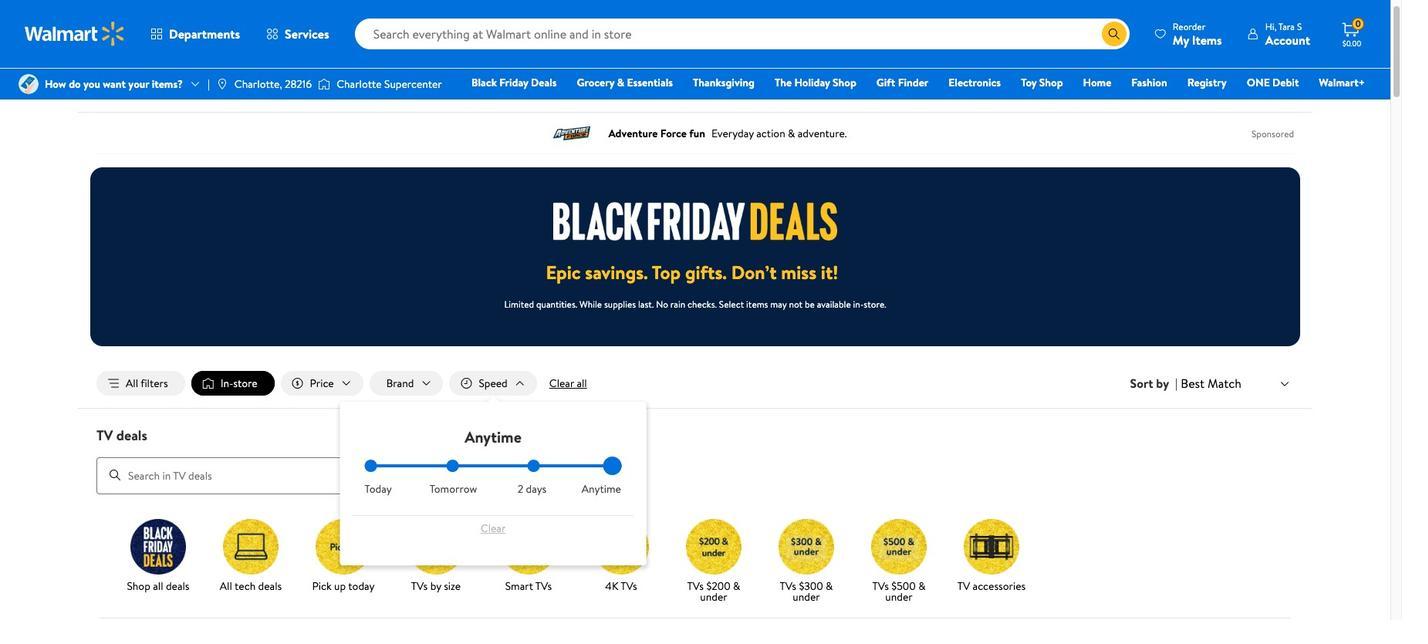 Task type: vqa. For each thing, say whether or not it's contained in the screenshot.
Baby associated with Baby Diaper Care
no



Task type: locate. For each thing, give the bounding box(es) containing it.
under for $500
[[886, 589, 913, 605]]

0 vertical spatial all
[[577, 376, 587, 391]]

4k tvs
[[605, 579, 637, 594]]

1 vertical spatial all
[[153, 579, 163, 594]]

departments button
[[137, 15, 253, 52]]

price button
[[281, 371, 363, 396]]

all inside "link"
[[153, 579, 163, 594]]

| left best
[[1176, 375, 1178, 392]]

$0.00
[[1343, 38, 1362, 49]]

1 horizontal spatial  image
[[318, 76, 331, 92]]

| inside sort and filter section element
[[1176, 375, 1178, 392]]

how fast do you want your order? option group
[[365, 460, 622, 497]]

anytime up 'how fast do you want your order?' option group
[[465, 427, 522, 448]]

match
[[1208, 375, 1242, 392]]

services button
[[253, 15, 342, 52]]

1 under from the left
[[700, 589, 728, 605]]

charlotte
[[337, 76, 382, 92]]

tvs $500 & under
[[873, 579, 926, 605]]

1 tvs from the left
[[411, 579, 428, 594]]

under down tvs $500 & under image
[[886, 589, 913, 605]]

shop all deals image
[[130, 519, 186, 575]]

0 horizontal spatial by
[[430, 579, 441, 594]]

walmart+ link
[[1312, 74, 1372, 91]]

shop down shop all deals image
[[127, 579, 150, 594]]

clear inside 'clear' button
[[481, 521, 506, 537]]

smart tvs image
[[501, 519, 557, 575]]

tvs inside tvs $500 & under
[[873, 579, 889, 594]]

top
[[652, 259, 681, 286]]

all inside button
[[126, 376, 138, 391]]

1 vertical spatial clear
[[481, 521, 506, 537]]

deals down shop all deals image
[[166, 579, 190, 594]]

today
[[348, 579, 375, 594]]

0 horizontal spatial electronics
[[96, 84, 149, 100]]

4k
[[605, 579, 619, 594]]

tv left the accessories
[[958, 579, 970, 594]]

& for tvs $500 & under
[[919, 579, 926, 594]]

0 vertical spatial |
[[208, 76, 210, 92]]

rain
[[671, 298, 686, 311]]

 image
[[19, 74, 39, 94]]

1 vertical spatial by
[[430, 579, 441, 594]]

by for tvs
[[430, 579, 441, 594]]

0 vertical spatial tv
[[96, 426, 113, 445]]

4 tvs from the left
[[687, 579, 704, 594]]

black friday deals link
[[465, 74, 564, 91]]

under for $300
[[793, 589, 820, 605]]

shop right the toy
[[1040, 75, 1063, 90]]

deals inside "link"
[[166, 579, 190, 594]]

deals inside 'link'
[[258, 579, 282, 594]]

registry
[[1188, 75, 1227, 90]]

tvs inside tvs $200 & under
[[687, 579, 704, 594]]

all tech deals link
[[211, 519, 291, 595]]

in-
[[853, 298, 864, 311]]

gift
[[877, 75, 896, 90]]

walmart+
[[1319, 75, 1365, 90]]

electronics / tvs
[[96, 84, 179, 100]]

epic
[[546, 259, 581, 286]]

select
[[719, 298, 744, 311]]

tv up search image
[[96, 426, 113, 445]]

tv for tv deals
[[96, 426, 113, 445]]

all left tech
[[220, 579, 232, 594]]

anytime
[[465, 427, 522, 448], [582, 482, 621, 497]]

tvs left $200
[[687, 579, 704, 594]]

tvs inside tvs $300 & under
[[780, 579, 797, 594]]

tv deals
[[96, 426, 147, 445]]

 image right the '28216'
[[318, 76, 331, 92]]

fashion
[[1132, 75, 1168, 90]]

all left filters in the bottom of the page
[[126, 376, 138, 391]]

toy
[[1021, 75, 1037, 90]]

TV deals search field
[[78, 426, 1313, 494]]

you
[[83, 76, 100, 92]]

pick up today link
[[303, 519, 384, 595]]

gifts.
[[685, 259, 727, 286]]

 image
[[318, 76, 331, 92], [216, 78, 228, 90]]

all filters button
[[96, 371, 185, 396]]

all for all filters
[[126, 376, 138, 391]]

anytime down anytime radio
[[582, 482, 621, 497]]

tvs left $300
[[780, 579, 797, 594]]

in-store button
[[191, 371, 274, 396]]

thanksgiving link
[[686, 74, 762, 91]]

& right $200
[[733, 579, 741, 594]]

under down tvs $200 & under image
[[700, 589, 728, 605]]

0 horizontal spatial deals
[[116, 426, 147, 445]]

by inside 'link'
[[430, 579, 441, 594]]

charlotte supercenter
[[337, 76, 442, 92]]

tvs $300 & under link
[[766, 519, 847, 606]]

1 horizontal spatial clear
[[549, 376, 574, 391]]

by right 'sort'
[[1157, 375, 1169, 392]]

& right $300
[[826, 579, 833, 594]]

brand
[[386, 376, 414, 391]]

s
[[1297, 20, 1302, 33]]

& inside tvs $500 & under
[[919, 579, 926, 594]]

1 vertical spatial tv
[[958, 579, 970, 594]]

1 horizontal spatial tv
[[958, 579, 970, 594]]

0 horizontal spatial shop
[[127, 579, 150, 594]]

2 days
[[518, 482, 547, 497]]

how
[[45, 76, 66, 92]]

shop all deals
[[127, 579, 190, 594]]

the holiday shop link
[[768, 74, 864, 91]]

all inside 'link'
[[220, 579, 232, 594]]

& inside tvs $200 & under
[[733, 579, 741, 594]]

one debit link
[[1240, 74, 1306, 91]]

tvs right 4k
[[621, 579, 637, 594]]

by inside sort and filter section element
[[1157, 375, 1169, 392]]

all inside button
[[577, 376, 587, 391]]

6 tvs from the left
[[873, 579, 889, 594]]

electronics
[[949, 75, 1001, 90], [96, 84, 149, 100]]

None radio
[[528, 460, 540, 472]]

1 horizontal spatial by
[[1157, 375, 1169, 392]]

1 horizontal spatial |
[[1176, 375, 1178, 392]]

clear all button
[[543, 371, 593, 396]]

under inside tvs $300 & under
[[793, 589, 820, 605]]

5 tvs from the left
[[780, 579, 797, 594]]

clear
[[549, 376, 574, 391], [481, 521, 506, 537]]

& inside tvs $300 & under
[[826, 579, 833, 594]]

tvs left $500
[[873, 579, 889, 594]]

all
[[577, 376, 587, 391], [153, 579, 163, 594]]

& right $500
[[919, 579, 926, 594]]

0 vertical spatial clear
[[549, 376, 574, 391]]

grocery & essentials link
[[570, 74, 680, 91]]

store.
[[864, 298, 887, 311]]

by for sort
[[1157, 375, 1169, 392]]

all filters
[[126, 376, 168, 391]]

0 horizontal spatial all
[[126, 376, 138, 391]]

deals inside search box
[[116, 426, 147, 445]]

1 horizontal spatial anytime
[[582, 482, 621, 497]]

want
[[103, 76, 126, 92]]

grocery & essentials
[[577, 75, 673, 90]]

1 horizontal spatial electronics
[[949, 75, 1001, 90]]

by left size
[[430, 579, 441, 594]]

tara
[[1279, 20, 1295, 33]]

be
[[805, 298, 815, 311]]

none radio inside 'how fast do you want your order?' option group
[[528, 460, 540, 472]]

clear right speed
[[549, 376, 574, 391]]

1 horizontal spatial all
[[577, 376, 587, 391]]

| right the tvs
[[208, 76, 210, 92]]

2 horizontal spatial under
[[886, 589, 913, 605]]

tvs
[[165, 84, 179, 100]]

2 horizontal spatial deals
[[258, 579, 282, 594]]

clear down 'how fast do you want your order?' option group
[[481, 521, 506, 537]]

under inside tvs $500 & under
[[886, 589, 913, 605]]

all for shop
[[153, 579, 163, 594]]

1 vertical spatial |
[[1176, 375, 1178, 392]]

deals up search image
[[116, 426, 147, 445]]

Anytime radio
[[609, 460, 622, 472]]

0 horizontal spatial under
[[700, 589, 728, 605]]

deals for shop all deals
[[166, 579, 190, 594]]

tvs inside 'link'
[[411, 579, 428, 594]]

1 vertical spatial anytime
[[582, 482, 621, 497]]

tvs $300 & under
[[780, 579, 833, 605]]

tv inside search box
[[96, 426, 113, 445]]

electronics for electronics / tvs
[[96, 84, 149, 100]]

supplies
[[604, 298, 636, 311]]

it!
[[821, 259, 839, 286]]

today
[[365, 482, 392, 497]]

days
[[526, 482, 547, 497]]

electronics for electronics
[[949, 75, 1001, 90]]

pick up today image
[[316, 519, 371, 575]]

tvs for tvs $500 & under
[[873, 579, 889, 594]]

tvs by size
[[411, 579, 461, 594]]

0 vertical spatial all
[[126, 376, 138, 391]]

clear for clear
[[481, 521, 506, 537]]

&
[[617, 75, 625, 90], [733, 579, 741, 594], [826, 579, 833, 594], [919, 579, 926, 594]]

$300
[[799, 579, 823, 594]]

tvs right smart
[[536, 579, 552, 594]]

2 under from the left
[[793, 589, 820, 605]]

under down tvs $300 & under image
[[793, 589, 820, 605]]

0 horizontal spatial all
[[153, 579, 163, 594]]

0 horizontal spatial |
[[208, 76, 210, 92]]

3 under from the left
[[886, 589, 913, 605]]

under inside tvs $200 & under
[[700, 589, 728, 605]]

while
[[580, 298, 602, 311]]

all tech deals image
[[223, 519, 279, 575]]

0 vertical spatial by
[[1157, 375, 1169, 392]]

tvs left size
[[411, 579, 428, 594]]

debit
[[1273, 75, 1299, 90]]

0 horizontal spatial clear
[[481, 521, 506, 537]]

0 horizontal spatial anytime
[[465, 427, 522, 448]]

sort by |
[[1131, 375, 1178, 392]]

deals right tech
[[258, 579, 282, 594]]

 image left charlotte,
[[216, 78, 228, 90]]

tvs $200 & under image
[[686, 519, 742, 575]]

 image for charlotte, 28216
[[216, 78, 228, 90]]

tvs $500 & under link
[[859, 519, 939, 606]]

under for $200
[[700, 589, 728, 605]]

1 horizontal spatial all
[[220, 579, 232, 594]]

departments
[[169, 25, 240, 42]]

tvs by size link
[[396, 519, 476, 595]]

sort and filter section element
[[78, 359, 1313, 408]]

last.
[[638, 298, 654, 311]]

1 horizontal spatial deals
[[166, 579, 190, 594]]

tv mounts image
[[964, 519, 1020, 575]]

1 vertical spatial all
[[220, 579, 232, 594]]

holiday
[[795, 75, 830, 90]]

1 horizontal spatial under
[[793, 589, 820, 605]]

0 horizontal spatial tv
[[96, 426, 113, 445]]

None range field
[[365, 465, 622, 468]]

shop inside "link"
[[127, 579, 150, 594]]

epic savings. top gifts. don't miss it!
[[546, 259, 839, 286]]

charlotte,
[[235, 76, 282, 92]]

home link
[[1076, 74, 1119, 91]]

speed button
[[450, 371, 537, 396]]

services
[[285, 25, 329, 42]]

0 horizontal spatial  image
[[216, 78, 228, 90]]

tvs $300 & under image
[[779, 519, 834, 575]]

shop right the holiday
[[833, 75, 857, 90]]

clear inside 'clear all' button
[[549, 376, 574, 391]]

deals for all tech deals
[[258, 579, 282, 594]]

items
[[1192, 31, 1222, 48]]



Task type: describe. For each thing, give the bounding box(es) containing it.
pick
[[312, 579, 332, 594]]

up
[[334, 579, 346, 594]]

0 $0.00
[[1343, 17, 1362, 49]]

0 vertical spatial anytime
[[465, 427, 522, 448]]

4k tvs image
[[594, 519, 649, 575]]

tvs by size image
[[408, 519, 464, 575]]

gift finder link
[[870, 74, 936, 91]]

limited
[[504, 298, 534, 311]]

clear button
[[365, 516, 622, 541]]

filters
[[141, 376, 168, 391]]

toy shop link
[[1014, 74, 1070, 91]]

0 horizontal spatial electronics link
[[96, 84, 149, 100]]

in-
[[221, 376, 233, 391]]

sponsored
[[1252, 127, 1294, 140]]

search image
[[109, 469, 121, 482]]

supercenter
[[384, 76, 442, 92]]

account
[[1266, 31, 1311, 48]]

smart tvs
[[505, 579, 552, 594]]

thanksgiving
[[693, 75, 755, 90]]

no
[[656, 298, 668, 311]]

toy shop
[[1021, 75, 1063, 90]]

anytime inside 'how fast do you want your order?' option group
[[582, 482, 621, 497]]

price
[[310, 376, 334, 391]]

all for clear
[[577, 376, 587, 391]]

2 tvs from the left
[[536, 579, 552, 594]]

search icon image
[[1108, 28, 1121, 40]]

grocery
[[577, 75, 615, 90]]

one debit
[[1247, 75, 1299, 90]]

/
[[155, 84, 159, 100]]

$500
[[892, 579, 916, 594]]

my
[[1173, 31, 1190, 48]]

all for all tech deals
[[220, 579, 232, 594]]

tomorrow
[[430, 482, 477, 497]]

& right grocery
[[617, 75, 625, 90]]

finder
[[898, 75, 929, 90]]

walmart black friday deals for days image
[[553, 202, 837, 241]]

all tech deals
[[220, 579, 282, 594]]

hi,
[[1266, 20, 1277, 33]]

1 horizontal spatial shop
[[833, 75, 857, 90]]

limited quantities. while supplies last. no rain checks. select items may not be available in-store.
[[504, 298, 887, 311]]

sort
[[1131, 375, 1154, 392]]

best match
[[1181, 375, 1242, 392]]

smart tvs link
[[489, 519, 569, 595]]

shop all deals link
[[118, 519, 198, 595]]

available
[[817, 298, 851, 311]]

store
[[233, 376, 257, 391]]

3 tvs from the left
[[621, 579, 637, 594]]

checks.
[[688, 298, 717, 311]]

& for tvs $200 & under
[[733, 579, 741, 594]]

28216
[[285, 76, 312, 92]]

tv for tv accessories
[[958, 579, 970, 594]]

reorder
[[1173, 20, 1206, 33]]

$200
[[707, 579, 731, 594]]

friday
[[500, 75, 529, 90]]

your
[[128, 76, 149, 92]]

Walmart Site-Wide search field
[[355, 19, 1130, 49]]

tvs for tvs by size
[[411, 579, 428, 594]]

Today radio
[[365, 460, 377, 472]]

hi, tara s account
[[1266, 20, 1311, 48]]

tvs $500 & under image
[[871, 519, 927, 575]]

best
[[1181, 375, 1205, 392]]

Search in TV deals search field
[[96, 457, 563, 494]]

clear for clear all
[[549, 376, 574, 391]]

 image for charlotte supercenter
[[318, 76, 331, 92]]

best match button
[[1178, 373, 1294, 394]]

reorder my items
[[1173, 20, 1222, 48]]

deals
[[531, 75, 557, 90]]

gift finder
[[877, 75, 929, 90]]

tv accessories link
[[952, 519, 1032, 595]]

size
[[444, 579, 461, 594]]

Search search field
[[355, 19, 1130, 49]]

the holiday shop
[[775, 75, 857, 90]]

1 horizontal spatial electronics link
[[942, 74, 1008, 91]]

tv accessories
[[958, 579, 1026, 594]]

black friday deals
[[472, 75, 557, 90]]

tvs $200 & under
[[687, 579, 741, 605]]

clear all
[[549, 376, 587, 391]]

tvs for tvs $300 & under
[[780, 579, 797, 594]]

& for tvs $300 & under
[[826, 579, 833, 594]]

charlotte, 28216
[[235, 76, 312, 92]]

don't
[[732, 259, 777, 286]]

in-store
[[221, 376, 257, 391]]

one
[[1247, 75, 1270, 90]]

fashion link
[[1125, 74, 1175, 91]]

Tomorrow radio
[[446, 460, 459, 472]]

4k tvs link
[[581, 519, 662, 595]]

walmart image
[[25, 22, 125, 46]]

items
[[746, 298, 768, 311]]

2 horizontal spatial shop
[[1040, 75, 1063, 90]]

not
[[789, 298, 803, 311]]

may
[[771, 298, 787, 311]]

quantities.
[[537, 298, 578, 311]]

essentials
[[627, 75, 673, 90]]

accessories
[[973, 579, 1026, 594]]

tvs for tvs $200 & under
[[687, 579, 704, 594]]

2
[[518, 482, 524, 497]]

tech
[[235, 579, 256, 594]]

how do you want your items?
[[45, 76, 183, 92]]



